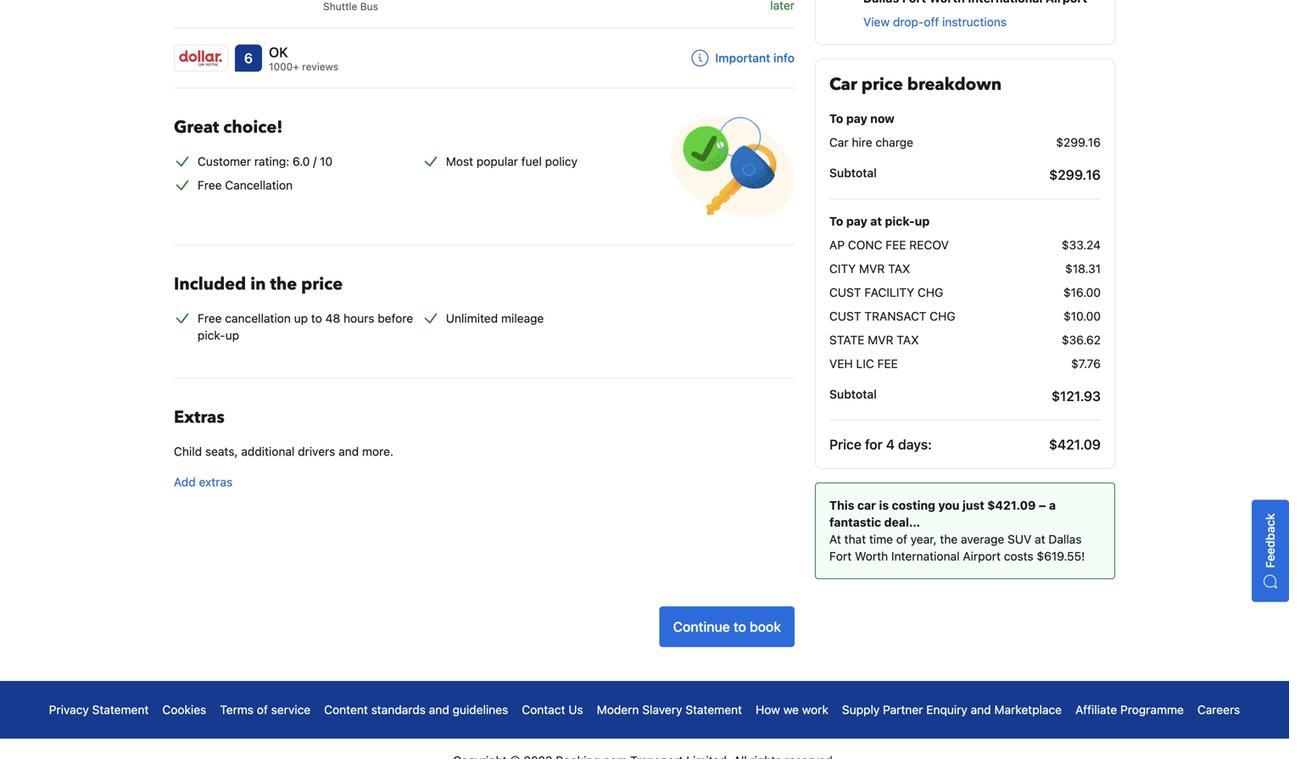 Task type: vqa. For each thing, say whether or not it's contained in the screenshot.


Task type: describe. For each thing, give the bounding box(es) containing it.
contact
[[522, 703, 566, 717]]

book
[[750, 619, 781, 635]]

affiliate programme
[[1076, 703, 1184, 717]]

careers
[[1198, 703, 1241, 717]]

cust for cust transact chg
[[830, 309, 862, 323]]

car for car price breakdown
[[830, 73, 858, 96]]

continue
[[673, 619, 730, 635]]

contact us link
[[522, 702, 583, 719]]

suv
[[1008, 532, 1032, 546]]

0 vertical spatial the
[[270, 273, 297, 296]]

1 horizontal spatial price
[[862, 73, 903, 96]]

airport
[[963, 549, 1001, 563]]

10
[[320, 154, 333, 168]]

tax for city mvr tax
[[888, 262, 911, 276]]

to inside free cancellation up to 48 hours before pick-up
[[311, 311, 322, 325]]

feedback button
[[1252, 500, 1290, 602]]

how
[[756, 703, 780, 717]]

cookies
[[162, 703, 206, 717]]

view drop-off instructions button
[[864, 14, 1007, 31]]

subtotal for $121.93
[[830, 387, 877, 401]]

product card group
[[174, 0, 815, 74]]

costs
[[1004, 549, 1034, 563]]

conc
[[848, 238, 883, 252]]

$36.62
[[1062, 333, 1101, 347]]

$33.24
[[1062, 238, 1101, 252]]

cust for cust facility chg
[[830, 285, 862, 299]]

terms of service
[[220, 703, 311, 717]]

unlimited mileage
[[446, 311, 544, 325]]

you
[[939, 498, 960, 512]]

to for $121.93
[[830, 214, 844, 228]]

supply partner enquiry and marketplace link
[[842, 702, 1062, 719]]

additional
[[241, 445, 295, 459]]

to pay now
[[830, 112, 895, 126]]

cookies button
[[162, 702, 206, 719]]

fort
[[830, 549, 852, 563]]

more.
[[362, 445, 394, 459]]

year,
[[911, 532, 937, 546]]

breakdown
[[908, 73, 1002, 96]]

important
[[716, 51, 771, 65]]

the inside this car is costing you just $421.09 – a fantastic deal… at that time of year, the average suv at dallas fort worth international airport costs $619.55!
[[940, 532, 958, 546]]

drivers
[[298, 445, 335, 459]]

add extras
[[174, 475, 233, 489]]

state mvr tax
[[830, 333, 919, 347]]

mvr for city
[[859, 262, 885, 276]]

0 vertical spatial pick-
[[885, 214, 915, 228]]

off
[[924, 15, 939, 29]]

rating:
[[254, 154, 289, 168]]

hire
[[852, 135, 873, 149]]

privacy
[[49, 703, 89, 717]]

at inside this car is costing you just $421.09 – a fantastic deal… at that time of year, the average suv at dallas fort worth international airport costs $619.55!
[[1035, 532, 1046, 546]]

modern slavery statement link
[[597, 702, 742, 719]]

veh lic fee
[[830, 357, 898, 371]]

veh
[[830, 357, 853, 371]]

car for car hire charge
[[830, 135, 849, 149]]

0 horizontal spatial at
[[871, 214, 882, 228]]

view
[[864, 15, 890, 29]]

mvr for state
[[868, 333, 894, 347]]

privacy statement
[[49, 703, 149, 717]]

included
[[174, 273, 246, 296]]

2 horizontal spatial and
[[971, 703, 992, 717]]

0 horizontal spatial price
[[301, 273, 343, 296]]

us
[[569, 703, 583, 717]]

48
[[325, 311, 340, 325]]

supply
[[842, 703, 880, 717]]

included in the price
[[174, 273, 343, 296]]

info
[[774, 51, 795, 65]]

of inside this car is costing you just $421.09 – a fantastic deal… at that time of year, the average suv at dallas fort worth international airport costs $619.55!
[[897, 532, 908, 546]]

modern slavery statement
[[597, 703, 742, 717]]

lic
[[856, 357, 875, 371]]

ok 1000+ reviews
[[269, 44, 339, 72]]

a
[[1049, 498, 1056, 512]]

work
[[802, 703, 829, 717]]

customer rating 6 ok element
[[269, 42, 339, 62]]

add
[[174, 475, 196, 489]]

choice!
[[223, 116, 283, 139]]

how we work link
[[756, 702, 829, 719]]

contact us
[[522, 703, 583, 717]]

1 horizontal spatial up
[[294, 311, 308, 325]]

pick- inside free cancellation up to 48 hours before pick-up
[[198, 328, 225, 342]]

just
[[963, 498, 985, 512]]

0 horizontal spatial up
[[225, 328, 239, 342]]

most
[[446, 154, 473, 168]]

terms of service link
[[220, 702, 311, 719]]

shuttle
[[323, 0, 357, 12]]

costing
[[892, 498, 936, 512]]

average
[[961, 532, 1005, 546]]

shuttle bus
[[323, 0, 378, 12]]

car price breakdown
[[830, 73, 1002, 96]]

great
[[174, 116, 219, 139]]

/
[[313, 154, 317, 168]]

to for $299.16
[[830, 112, 844, 126]]

marketplace
[[995, 703, 1062, 717]]

0 horizontal spatial of
[[257, 703, 268, 717]]

fee for lic
[[878, 357, 898, 371]]

facility
[[865, 285, 915, 299]]

fuel
[[522, 154, 542, 168]]

$421.09 inside this car is costing you just $421.09 – a fantastic deal… at that time of year, the average suv at dallas fort worth international airport costs $619.55!
[[988, 498, 1036, 512]]

price for 4 days:
[[830, 437, 932, 453]]

international
[[892, 549, 960, 563]]

customer
[[198, 154, 251, 168]]

standards
[[371, 703, 426, 717]]

for
[[865, 437, 883, 453]]

1 horizontal spatial $421.09
[[1049, 437, 1101, 453]]

1 statement from the left
[[92, 703, 149, 717]]

tax for state mvr tax
[[897, 333, 919, 347]]

cancellation
[[225, 311, 291, 325]]



Task type: locate. For each thing, give the bounding box(es) containing it.
2 vertical spatial up
[[225, 328, 239, 342]]

car
[[858, 498, 876, 512]]

up up recov
[[915, 214, 930, 228]]

pay
[[847, 112, 868, 126], [847, 214, 868, 228]]

the right 'in'
[[270, 273, 297, 296]]

cust facility chg
[[830, 285, 944, 299]]

ok
[[269, 44, 288, 60]]

0 vertical spatial $421.09
[[1049, 437, 1101, 453]]

worth
[[855, 549, 888, 563]]

$299.16 for subtotal
[[1050, 167, 1101, 183]]

0 vertical spatial of
[[897, 532, 908, 546]]

0 vertical spatial to
[[830, 112, 844, 126]]

1 vertical spatial free
[[198, 311, 222, 325]]

1 vertical spatial cust
[[830, 309, 862, 323]]

1 pay from the top
[[847, 112, 868, 126]]

chg
[[918, 285, 944, 299], [930, 309, 956, 323]]

cust transact chg
[[830, 309, 956, 323]]

2 to from the top
[[830, 214, 844, 228]]

0 vertical spatial subtotal
[[830, 166, 877, 180]]

of down the deal…
[[897, 532, 908, 546]]

drop-
[[893, 15, 924, 29]]

pay up conc
[[847, 214, 868, 228]]

fee down the to pay at pick-up on the top right of the page
[[886, 238, 907, 252]]

price up 48
[[301, 273, 343, 296]]

ap
[[830, 238, 845, 252]]

2 car from the top
[[830, 135, 849, 149]]

1 horizontal spatial and
[[429, 703, 449, 717]]

and left more.
[[339, 445, 359, 459]]

subtotal down hire
[[830, 166, 877, 180]]

add extras button
[[174, 474, 795, 491]]

1 vertical spatial $299.16
[[1050, 167, 1101, 183]]

0 vertical spatial car
[[830, 73, 858, 96]]

pick- down cancellation
[[198, 328, 225, 342]]

0 horizontal spatial the
[[270, 273, 297, 296]]

state
[[830, 333, 865, 347]]

we
[[784, 703, 799, 717]]

customer rating: 6.0 / 10
[[198, 154, 333, 168]]

chg right facility
[[918, 285, 944, 299]]

6.0
[[293, 154, 310, 168]]

1 vertical spatial tax
[[897, 333, 919, 347]]

cust up state
[[830, 309, 862, 323]]

at
[[871, 214, 882, 228], [1035, 532, 1046, 546]]

to up car hire charge
[[830, 112, 844, 126]]

1 vertical spatial the
[[940, 532, 958, 546]]

continue to book link
[[660, 607, 795, 647]]

price up now
[[862, 73, 903, 96]]

0 vertical spatial price
[[862, 73, 903, 96]]

to
[[311, 311, 322, 325], [734, 619, 746, 635]]

to up ap
[[830, 214, 844, 228]]

this car is costing you just $421.09 – a fantastic deal… at that time of year, the average suv at dallas fort worth international airport costs $619.55!
[[830, 498, 1085, 563]]

content standards and guidelines link
[[324, 702, 508, 719]]

free cancellation
[[198, 178, 293, 192]]

$18.31
[[1066, 262, 1101, 276]]

0 vertical spatial pay
[[847, 112, 868, 126]]

at
[[830, 532, 841, 546]]

up
[[915, 214, 930, 228], [294, 311, 308, 325], [225, 328, 239, 342]]

$7.76
[[1072, 357, 1101, 371]]

modern
[[597, 703, 639, 717]]

2 pay from the top
[[847, 214, 868, 228]]

cust down city on the top right of the page
[[830, 285, 862, 299]]

pick- up ap conc fee recov
[[885, 214, 915, 228]]

supply partner enquiry and marketplace
[[842, 703, 1062, 717]]

popular
[[477, 154, 518, 168]]

mvr down cust transact chg at the right top
[[868, 333, 894, 347]]

0 vertical spatial cust
[[830, 285, 862, 299]]

$299.16
[[1057, 135, 1101, 149], [1050, 167, 1101, 183]]

1 cust from the top
[[830, 285, 862, 299]]

statement
[[92, 703, 149, 717], [686, 703, 742, 717]]

0 vertical spatial tax
[[888, 262, 911, 276]]

free for free cancellation up to 48 hours before pick-up
[[198, 311, 222, 325]]

1 vertical spatial to
[[734, 619, 746, 635]]

0 horizontal spatial to
[[311, 311, 322, 325]]

0 horizontal spatial statement
[[92, 703, 149, 717]]

unlimited
[[446, 311, 498, 325]]

2 horizontal spatial up
[[915, 214, 930, 228]]

programme
[[1121, 703, 1184, 717]]

footer
[[0, 681, 1290, 759]]

free inside free cancellation up to 48 hours before pick-up
[[198, 311, 222, 325]]

1 horizontal spatial pick-
[[885, 214, 915, 228]]

affiliate programme link
[[1076, 702, 1184, 719]]

mvr down conc
[[859, 262, 885, 276]]

is
[[879, 498, 889, 512]]

subtotal for $299.16
[[830, 166, 877, 180]]

fantastic
[[830, 515, 882, 529]]

1 to from the top
[[830, 112, 844, 126]]

important info button
[[692, 49, 795, 66]]

that
[[845, 532, 866, 546]]

free down included
[[198, 311, 222, 325]]

1 vertical spatial of
[[257, 703, 268, 717]]

1 vertical spatial at
[[1035, 532, 1046, 546]]

$299.16 for car hire charge
[[1057, 135, 1101, 149]]

1 car from the top
[[830, 73, 858, 96]]

$16.00
[[1064, 285, 1101, 299]]

1 horizontal spatial at
[[1035, 532, 1046, 546]]

1 subtotal from the top
[[830, 166, 877, 180]]

chg for cust transact chg
[[930, 309, 956, 323]]

2 cust from the top
[[830, 309, 862, 323]]

city mvr tax
[[830, 262, 911, 276]]

up left 48
[[294, 311, 308, 325]]

great choice!
[[174, 116, 283, 139]]

1 vertical spatial pay
[[847, 214, 868, 228]]

2 free from the top
[[198, 311, 222, 325]]

1 free from the top
[[198, 178, 222, 192]]

continue to book
[[673, 619, 781, 635]]

0 vertical spatial at
[[871, 214, 882, 228]]

1 vertical spatial chg
[[930, 309, 956, 323]]

at up conc
[[871, 214, 882, 228]]

days:
[[899, 437, 932, 453]]

0 vertical spatial up
[[915, 214, 930, 228]]

0 vertical spatial mvr
[[859, 262, 885, 276]]

subtotal down veh lic fee
[[830, 387, 877, 401]]

0 horizontal spatial $421.09
[[988, 498, 1036, 512]]

supplied by dollar image
[[175, 45, 227, 71]]

pick-
[[885, 214, 915, 228], [198, 328, 225, 342]]

up down cancellation
[[225, 328, 239, 342]]

price
[[862, 73, 903, 96], [301, 273, 343, 296]]

at right suv
[[1035, 532, 1046, 546]]

recov
[[910, 238, 949, 252]]

0 vertical spatial fee
[[886, 238, 907, 252]]

1000+
[[269, 61, 299, 72]]

1 vertical spatial price
[[301, 273, 343, 296]]

chg for cust facility chg
[[918, 285, 944, 299]]

important info
[[716, 51, 795, 65]]

now
[[871, 112, 895, 126]]

seats,
[[205, 445, 238, 459]]

0 vertical spatial free
[[198, 178, 222, 192]]

car left hire
[[830, 135, 849, 149]]

2 subtotal from the top
[[830, 387, 877, 401]]

0 horizontal spatial and
[[339, 445, 359, 459]]

$421.09 down $121.93
[[1049, 437, 1101, 453]]

of right terms
[[257, 703, 268, 717]]

0 vertical spatial to
[[311, 311, 322, 325]]

guidelines
[[453, 703, 508, 717]]

footer containing privacy statement
[[0, 681, 1290, 759]]

and right 'enquiry' on the right
[[971, 703, 992, 717]]

1 vertical spatial $421.09
[[988, 498, 1036, 512]]

view drop-off instructions
[[864, 15, 1007, 29]]

feedback
[[1264, 513, 1278, 568]]

deal…
[[885, 515, 921, 529]]

tax
[[888, 262, 911, 276], [897, 333, 919, 347]]

1 vertical spatial up
[[294, 311, 308, 325]]

to left book
[[734, 619, 746, 635]]

ap conc fee recov
[[830, 238, 949, 252]]

1 vertical spatial mvr
[[868, 333, 894, 347]]

free down customer
[[198, 178, 222, 192]]

enquiry
[[927, 703, 968, 717]]

tax down transact
[[897, 333, 919, 347]]

chg right transact
[[930, 309, 956, 323]]

statement right slavery at the bottom of page
[[686, 703, 742, 717]]

careers link
[[1198, 702, 1241, 719]]

terms
[[220, 703, 254, 717]]

hours
[[344, 311, 375, 325]]

1 vertical spatial car
[[830, 135, 849, 149]]

1 vertical spatial fee
[[878, 357, 898, 371]]

and right the standards on the left bottom
[[429, 703, 449, 717]]

fee for conc
[[886, 238, 907, 252]]

cancellation
[[225, 178, 293, 192]]

affiliate
[[1076, 703, 1118, 717]]

0 vertical spatial chg
[[918, 285, 944, 299]]

$619.55!
[[1037, 549, 1085, 563]]

slavery
[[643, 703, 683, 717]]

pay for $121.93
[[847, 214, 868, 228]]

to pay at pick-up
[[830, 214, 930, 228]]

1 vertical spatial pick-
[[198, 328, 225, 342]]

in
[[250, 273, 266, 296]]

service
[[271, 703, 311, 717]]

policy
[[545, 154, 578, 168]]

$421.09
[[1049, 437, 1101, 453], [988, 498, 1036, 512]]

0 vertical spatial $299.16
[[1057, 135, 1101, 149]]

before
[[378, 311, 413, 325]]

1 horizontal spatial to
[[734, 619, 746, 635]]

tax up facility
[[888, 262, 911, 276]]

car
[[830, 73, 858, 96], [830, 135, 849, 149]]

1 vertical spatial to
[[830, 214, 844, 228]]

1 horizontal spatial statement
[[686, 703, 742, 717]]

to left 48
[[311, 311, 322, 325]]

$121.93
[[1052, 388, 1101, 404]]

0 horizontal spatial pick-
[[198, 328, 225, 342]]

1 horizontal spatial of
[[897, 532, 908, 546]]

car hire charge
[[830, 135, 914, 149]]

$10.00
[[1064, 309, 1101, 323]]

1 horizontal spatial the
[[940, 532, 958, 546]]

car up to pay now
[[830, 73, 858, 96]]

the right year, on the right bottom of the page
[[940, 532, 958, 546]]

$421.09 left "–"
[[988, 498, 1036, 512]]

mileage
[[501, 311, 544, 325]]

reviews
[[302, 61, 339, 72]]

statement right privacy
[[92, 703, 149, 717]]

content standards and guidelines
[[324, 703, 508, 717]]

2 statement from the left
[[686, 703, 742, 717]]

1 vertical spatial subtotal
[[830, 387, 877, 401]]

pay for $299.16
[[847, 112, 868, 126]]

pay up hire
[[847, 112, 868, 126]]

free for free cancellation
[[198, 178, 222, 192]]

fee right lic
[[878, 357, 898, 371]]



